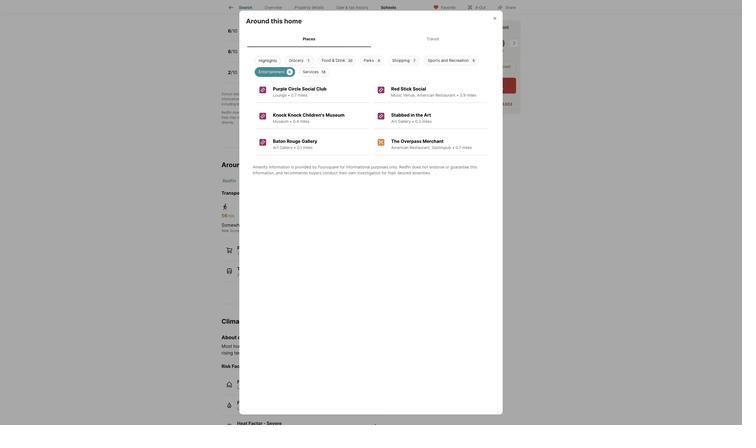 Task type: vqa. For each thing, say whether or not it's contained in the screenshot.


Task type: describe. For each thing, give the bounding box(es) containing it.
only.
[[389, 165, 398, 170]]

some
[[260, 344, 272, 350]]

around this home inside "element"
[[246, 17, 302, 25]]

overview
[[265, 5, 282, 10]]

1 inside around this home dialog
[[308, 58, 309, 63]]

• inside purple circle social club lounge • 0.7 miles
[[288, 93, 290, 98]]

purple
[[273, 86, 287, 92]]

with
[[449, 25, 458, 30]]

12
[[261, 73, 265, 78]]

& for sale
[[345, 5, 348, 10]]

0 vertical spatial schools
[[382, 97, 394, 101]]

or inside the amenity information is provided by foursquare for informational purposes only. redfin does not endorse or guarantee this information, and recommends buyers conduct their own investigation for their desired amenities.
[[446, 165, 449, 170]]

2 vertical spatial gallery
[[280, 145, 293, 150]]

purple circle social club lounge • 0.7 miles
[[273, 86, 326, 98]]

e
[[278, 191, 281, 196]]

1 horizontal spatial for
[[382, 171, 387, 175]]

miles inside stabbed in the art art gallery • 0.3 miles
[[422, 119, 432, 124]]

school down 'reference'
[[391, 116, 401, 120]]

school inside mckinley senior high school public, 9-12 • serves this home • 0.9mi
[[291, 67, 306, 73]]

provided for data
[[245, 92, 259, 96]]

greatschools inside , a nonprofit organization. redfin recommends buyers and renters use greatschools information and ratings as a
[[397, 92, 418, 96]]

flood
[[257, 386, 267, 391]]

• inside "knock knock children's museum museum • 0.4 miles"
[[290, 119, 292, 124]]

school down 'service'
[[327, 116, 337, 120]]

score
[[230, 229, 239, 233]]

• left 0.9mi on the left
[[303, 73, 305, 78]]

1 vertical spatial gallery
[[302, 139, 317, 144]]

middle
[[264, 46, 278, 52]]

1 vertical spatial schools
[[284, 102, 297, 106]]

to inside first step, and conduct their own investigation to determine their desired schools or school districts, including by contacting and visiting the schools themselves.
[[340, 97, 343, 101]]

• inside baton rouge gallery art gallery • 0.1 miles
[[294, 145, 296, 150]]

red
[[391, 86, 400, 92]]

public, inside mckinley senior high school public, 9-12 • serves this home • 0.9mi
[[244, 73, 256, 78]]

glasgow middle school public, 6-8 • serves this home • 2.2mi
[[244, 46, 314, 57]]

202,
[[246, 272, 254, 277]]

next available: today at 12:00 pm
[[451, 87, 503, 91]]

schools tab
[[375, 1, 402, 14]]

redfin up they
[[221, 111, 232, 115]]

1 vertical spatial or
[[261, 111, 264, 115]]

redfin does not endorse or guarantee this information.
[[221, 111, 308, 115]]

• right the 8
[[265, 53, 267, 57]]

gastropub
[[432, 145, 451, 150]]

investigation inside first step, and conduct their own investigation to determine their desired schools or school districts, including by contacting and visiting the schools themselves.
[[319, 97, 339, 101]]

1 horizontal spatial are
[[352, 111, 357, 115]]

own inside first step, and conduct their own investigation to determine their desired schools or school districts, including by contacting and visiting the schools themselves.
[[311, 97, 318, 101]]

redfin inside , a nonprofit organization. redfin recommends buyers and renters use greatschools information and ratings as a
[[327, 92, 337, 96]]

rising
[[221, 351, 233, 356]]

is for data
[[241, 92, 244, 96]]

places for places 1 grocery, 26 restaurants, 4 parks
[[237, 246, 252, 251]]

1 vertical spatial risks
[[257, 335, 269, 341]]

be inside fire factor - minimal unlikely to be in a wildfire in next 30 years
[[257, 407, 262, 411]]

next inside flood factor - minimal unlikely to flood in next 30 years
[[272, 386, 280, 391]]

to inside school service boundaries are intended to be used as a reference only; they may change and are not
[[373, 111, 376, 115]]

be inside school service boundaries are intended to be used as a reference only; they may change and are not
[[377, 111, 381, 115]]

risk
[[273, 344, 280, 350]]

and inside the amenity information is provided by foursquare for informational purposes only. redfin does not endorse or guarantee this information, and recommends buyers conduct their own investigation for their desired amenities.
[[276, 171, 283, 175]]

social for stick
[[413, 86, 426, 92]]

enrollment
[[338, 116, 355, 120]]

sea
[[273, 351, 280, 356]]

a left first
[[264, 97, 266, 101]]

0 horizontal spatial not
[[241, 111, 246, 115]]

the overpass merchant american restaurant, gastropub • 0.7 miles
[[391, 139, 472, 150]]

sports
[[428, 58, 440, 63]]

in inside stabbed in the art art gallery • 0.3 miles
[[411, 112, 415, 118]]

restaurants,
[[262, 252, 284, 256]]

school inside first step, and conduct their own investigation to determine their desired schools or school districts, including by contacting and visiting the schools themselves.
[[399, 97, 410, 101]]

today
[[474, 87, 484, 91]]

to inside most homes have some risk of natural disasters, and may be impacted by climate change due to rising temperatures and sea levels.
[[420, 344, 424, 350]]

favorite button
[[428, 1, 460, 13]]

29 sunday
[[492, 37, 505, 53]]

risk factor
[[221, 364, 246, 370]]

a right with
[[459, 25, 462, 30]]

impacted
[[350, 344, 370, 350]]

places for places
[[303, 37, 315, 41]]

0.7 inside the overpass merchant american restaurant, gastropub • 0.7 miles
[[456, 145, 461, 150]]

and down some
[[264, 351, 272, 356]]

organization.
[[306, 92, 326, 96]]

change for due
[[394, 344, 410, 350]]

district
[[402, 116, 413, 120]]

redfin up transportation
[[223, 178, 236, 184]]

0.7 inside purple circle social club lounge • 0.7 miles
[[291, 93, 297, 98]]

only;
[[414, 111, 421, 115]]

6-
[[257, 53, 261, 57]]

dr
[[305, 191, 310, 196]]

0 vertical spatial museum
[[326, 112, 345, 118]]

gallery inside stabbed in the art art gallery • 0.3 miles
[[398, 119, 411, 124]]

school up the 'places' tab
[[292, 26, 307, 31]]

unlikely for fire
[[237, 407, 252, 411]]

miles inside the overpass merchant american restaurant, gastropub • 0.7 miles
[[462, 145, 472, 150]]

factor for flood
[[250, 380, 264, 385]]

directly.
[[221, 121, 234, 125]]

including
[[221, 102, 236, 106]]

restaurant
[[435, 93, 455, 98]]

9
[[473, 58, 475, 63]]

- for fire
[[261, 401, 264, 406]]

transit for transit
[[427, 37, 439, 41]]

30 inside flood factor - minimal unlikely to flood in next 30 years
[[281, 386, 286, 391]]

art for stabbed in the art
[[424, 112, 431, 118]]

1 horizontal spatial greatschools
[[264, 92, 286, 96]]

parks
[[364, 58, 374, 63]]

property
[[295, 5, 311, 10]]

entertainment
[[259, 69, 285, 74]]

accurate.
[[297, 116, 312, 120]]

factor for risk
[[232, 364, 246, 370]]

merchant
[[423, 139, 444, 144]]

around this home element
[[246, 11, 309, 25]]

30 inside fire factor - minimal unlikely to be in a wildfire in next 30 years
[[299, 407, 304, 411]]

via
[[486, 65, 491, 69]]

first step, and conduct their own investigation to determine their desired schools or school districts, including by contacting and visiting the schools themselves.
[[221, 97, 424, 106]]

as inside school service boundaries are intended to be used as a reference only; they may change and are not
[[390, 111, 394, 115]]

the inside stabbed in the art art gallery • 0.3 miles
[[416, 112, 423, 118]]

american inside red stick social music venue, american restaurant • 0.9 miles
[[417, 93, 434, 98]]

0 vertical spatial guarantee
[[265, 111, 282, 115]]

redfin inside the amenity information is provided by foursquare for informational purposes only. redfin does not endorse or guarantee this information, and recommends buyers conduct their own investigation for their desired amenities.
[[399, 165, 411, 170]]

years inside flood factor - minimal unlikely to flood in next 30 years
[[287, 386, 298, 391]]

to
[[312, 116, 316, 120]]

tab list inside around this home dialog
[[246, 31, 496, 47]]

may inside school service boundaries are intended to be used as a reference only; they may change and are not
[[229, 116, 236, 120]]

0 horizontal spatial endorse
[[247, 111, 260, 115]]

to inside guaranteed to be accurate. to verify school enrollment eligibility, contact the school district directly.
[[288, 116, 291, 120]]

walk
[[222, 229, 229, 233]]

stick
[[401, 86, 412, 92]]

home inside glasgow middle school public, 6-8 • serves this home • 2.2mi
[[290, 53, 300, 57]]

list box inside around this home dialog
[[251, 54, 492, 77]]

buyers inside , a nonprofit organization. redfin recommends buyers and renters use greatschools information and ratings as a
[[360, 92, 370, 96]]

- for flood
[[265, 380, 267, 385]]

4 inside "places 1 grocery, 26 restaurants, 4 parks"
[[285, 252, 288, 256]]

history
[[356, 5, 368, 10]]

tour for tour in person
[[442, 65, 450, 69]]

x-
[[475, 5, 479, 10]]

climate risks
[[221, 318, 262, 326]]

their down only. at the right top of page
[[388, 171, 396, 175]]

conduct inside the amenity information is provided by foursquare for informational purposes only. redfin does not endorse or guarantee this information, and recommends buyers conduct their own investigation for their desired amenities.
[[323, 171, 338, 175]]

tour with a redfin premier agent
[[438, 25, 509, 30]]

by inside the amenity information is provided by foursquare for informational purposes only. redfin does not endorse or guarantee this information, and recommends buyers conduct their own investigation for their desired amenities.
[[312, 165, 317, 170]]

home inside mckinley senior high school public, 9-12 • serves this home • 0.9mi
[[291, 73, 302, 78]]

®
[[239, 229, 241, 233]]

megabus
[[255, 272, 272, 277]]

transportation near 1637 e lakeshore dr
[[221, 191, 310, 196]]

recommends inside , a nonprofit organization. redfin recommends buyers and renters use greatschools information and ratings as a
[[338, 92, 359, 96]]

sale & tax history tab
[[330, 1, 375, 14]]

sale
[[336, 5, 344, 10]]

risk
[[221, 364, 231, 370]]

be inside guaranteed to be accurate. to verify school enrollment eligibility, contact the school district directly.
[[292, 116, 296, 120]]

2 6 /10 from the top
[[228, 49, 237, 54]]

next inside fire factor - minimal unlikely to be in a wildfire in next 30 years
[[290, 407, 298, 411]]

summary
[[247, 9, 265, 13]]

home up "information,"
[[260, 161, 277, 169]]

pm
[[498, 87, 503, 91]]

recommends inside the amenity information is provided by foursquare for informational purposes only. redfin does not endorse or guarantee this information, and recommends buyers conduct their own investigation for their desired amenities.
[[284, 171, 308, 175]]

• inside stabbed in the art art gallery • 0.3 miles
[[412, 119, 414, 124]]

2.2mi
[[304, 53, 314, 57]]

may inside most homes have some risk of natural disasters, and may be impacted by climate change due to rising temperatures and sea levels.
[[334, 344, 343, 350]]

• left the 2.2mi
[[301, 53, 303, 57]]

out
[[479, 5, 486, 10]]

a right ask
[[451, 102, 454, 107]]

0 vertical spatial risks
[[247, 318, 262, 326]]

desired inside the amenity information is provided by foursquare for informational purposes only. redfin does not endorse or guarantee this information, and recommends buyers conduct their own investigation for their desired amenities.
[[397, 171, 411, 175]]

1 inside "places 1 grocery, 26 restaurants, 4 parks"
[[237, 252, 239, 256]]

redfin right with
[[463, 25, 477, 30]]

and right sports
[[441, 58, 448, 63]]

1 vertical spatial are
[[256, 116, 261, 120]]

provided for information
[[295, 165, 311, 170]]

serves inside mckinley senior high school public, 9-12 • serves this home • 0.9mi
[[270, 73, 282, 78]]

they
[[221, 116, 228, 120]]

their up themselves.
[[303, 97, 310, 101]]

0.9
[[460, 93, 466, 98]]

levels.
[[282, 351, 295, 356]]

walkable
[[245, 223, 264, 228]]

in inside flood factor - minimal unlikely to flood in next 30 years
[[268, 386, 271, 391]]

school service boundaries are intended to be used as a reference only; they may change and are not
[[221, 111, 421, 120]]

0.4
[[293, 119, 299, 124]]

circle
[[288, 86, 301, 92]]

amenity
[[253, 165, 268, 170]]

serves inside glasgow middle school public, 6-8 • serves this home • 2.2mi
[[268, 53, 281, 57]]

4303
[[502, 102, 512, 107]]

2 knock from the left
[[288, 112, 302, 118]]

0.9mi
[[306, 73, 316, 78]]

1 /10 from the top
[[231, 28, 237, 34]]

investigation inside the amenity information is provided by foursquare for informational purposes only. redfin does not endorse or guarantee this information, and recommends buyers conduct their own investigation for their desired amenities.
[[357, 171, 381, 175]]

services
[[303, 69, 319, 74]]

tour for tour with a redfin premier agent
[[438, 25, 448, 30]]

visiting
[[266, 102, 277, 106]]

climate inside most homes have some risk of natural disasters, and may be impacted by climate change due to rising temperatures and sea levels.
[[378, 344, 393, 350]]

fire factor - minimal unlikely to be in a wildfire in next 30 years
[[237, 401, 315, 411]]

201,
[[237, 272, 245, 277]]

restaurant,
[[410, 145, 431, 150]]

details
[[312, 5, 324, 10]]

this inside around this home "element"
[[271, 17, 283, 25]]



Task type: locate. For each thing, give the bounding box(es) containing it.
factor inside flood factor - minimal unlikely to flood in next 30 years
[[250, 380, 264, 385]]

high
[[280, 67, 290, 73]]

as right used
[[390, 111, 394, 115]]

factor right fire at the left of the page
[[246, 401, 260, 406]]

• inside red stick social music venue, american restaurant • 0.9 miles
[[457, 93, 459, 98]]

is down baton rouge gallery art gallery • 0.1 miles
[[291, 165, 294, 170]]

minimal for flood factor - minimal
[[269, 380, 286, 385]]

1637
[[266, 191, 277, 196]]

by
[[260, 92, 263, 96], [237, 102, 241, 106], [312, 165, 317, 170], [371, 344, 376, 350]]

miles down circle
[[298, 93, 307, 98]]

• left 0.1
[[294, 145, 296, 150]]

for down purposes at the top right
[[382, 171, 387, 175]]

0 vertical spatial provided
[[245, 92, 259, 96]]

transit for transit 201, 202, megabus
[[237, 266, 252, 272]]

art down baton
[[273, 145, 279, 150]]

to
[[340, 97, 343, 101], [373, 111, 376, 115], [288, 116, 291, 120], [420, 344, 424, 350], [253, 386, 256, 391], [253, 407, 256, 411]]

change inside most homes have some risk of natural disasters, and may be impacted by climate change due to rising temperatures and sea levels.
[[394, 344, 410, 350]]

be down information.
[[292, 116, 296, 120]]

1 social from the left
[[302, 86, 315, 92]]

& inside around this home dialog
[[332, 58, 334, 63]]

tab list containing search
[[221, 0, 407, 14]]

nonprofit
[[290, 92, 305, 96]]

serves down senior
[[270, 73, 282, 78]]

0 vertical spatial 1
[[308, 58, 309, 63]]

1 vertical spatial around this home
[[221, 161, 277, 169]]

1 vertical spatial tab list
[[246, 31, 496, 47]]

/10 for glasgow
[[231, 49, 237, 54]]

56 /100
[[222, 213, 234, 219]]

1 horizontal spatial as
[[390, 111, 394, 115]]

overview tab
[[258, 1, 288, 14]]

x-out button
[[463, 1, 490, 13]]

social inside red stick social music venue, american restaurant • 0.9 miles
[[413, 86, 426, 92]]

recommends up lakeshore
[[284, 171, 308, 175]]

climate right the impacted
[[378, 344, 393, 350]]

art down stabbed
[[391, 119, 397, 124]]

1 vertical spatial 0.7
[[456, 145, 461, 150]]

1 vertical spatial own
[[348, 171, 356, 175]]

6 up 2
[[228, 49, 231, 54]]

tour down sports and recreation
[[442, 65, 450, 69]]

districts,
[[411, 97, 424, 101]]

homes
[[233, 344, 247, 350]]

/10 left glasgow at top left
[[231, 49, 237, 54]]

and inside school service boundaries are intended to be used as a reference only; they may change and are not
[[250, 116, 256, 120]]

most
[[221, 344, 232, 350]]

next right the flood
[[272, 386, 280, 391]]

0 vertical spatial around this home
[[246, 17, 302, 25]]

• right ,
[[288, 93, 290, 98]]

not inside the amenity information is provided by foursquare for informational purposes only. redfin does not endorse or guarantee this information, and recommends buyers conduct their own investigation for their desired amenities.
[[422, 165, 428, 170]]

this
[[271, 17, 283, 25], [282, 53, 289, 57], [284, 73, 290, 78], [282, 111, 288, 115], [246, 161, 258, 169], [470, 165, 477, 170]]

to inside flood factor - minimal unlikely to flood in next 30 years
[[253, 386, 256, 391]]

1 horizontal spatial transit
[[427, 37, 439, 41]]

about
[[221, 335, 237, 341]]

0 horizontal spatial 30
[[281, 386, 286, 391]]

1 horizontal spatial places
[[303, 37, 315, 41]]

information inside the amenity information is provided by foursquare for informational purposes only. redfin does not endorse or guarantee this information, and recommends buyers conduct their own investigation for their desired amenities.
[[269, 165, 290, 170]]

0 horizontal spatial for
[[340, 165, 345, 170]]

or inside first step, and conduct their own investigation to determine their desired schools or school districts, including by contacting and visiting the schools themselves.
[[395, 97, 398, 101]]

0 vertical spatial american
[[417, 93, 434, 98]]

places inside "places 1 grocery, 26 restaurants, 4 parks"
[[237, 246, 252, 251]]

1 horizontal spatial schools
[[382, 97, 394, 101]]

conduct inside first step, and conduct their own investigation to determine their desired schools or school districts, including by contacting and visiting the schools themselves.
[[289, 97, 302, 101]]

home up grocery
[[290, 53, 300, 57]]

natural
[[287, 344, 302, 350]]

/10 for mckinley
[[231, 70, 237, 75]]

miles right 0.3
[[422, 119, 432, 124]]

& right the food
[[332, 58, 334, 63]]

informational
[[346, 165, 370, 170]]

1 horizontal spatial social
[[413, 86, 426, 92]]

1 vertical spatial as
[[390, 111, 394, 115]]

1 vertical spatial around
[[221, 161, 245, 169]]

this inside mckinley senior high school public, 9-12 • serves this home • 0.9mi
[[284, 73, 290, 78]]

2 public, from the top
[[244, 73, 256, 78]]

most homes have some risk of natural disasters, and may be impacted by climate change due to rising temperatures and sea levels.
[[221, 344, 424, 356]]

• right gastropub
[[452, 145, 455, 150]]

social up districts,
[[413, 86, 426, 92]]

- up the flood
[[265, 380, 267, 385]]

and left renters
[[371, 92, 377, 96]]

factor up the flood
[[250, 380, 264, 385]]

1 public, from the top
[[244, 53, 256, 57]]

years
[[287, 386, 298, 391], [305, 407, 315, 411]]

1 horizontal spatial 4
[[378, 58, 380, 63]]

a inside school service boundaries are intended to be used as a reference only; they may change and are not
[[395, 111, 397, 115]]

9-
[[257, 73, 261, 78]]

0 horizontal spatial information
[[221, 97, 239, 101]]

transit tab
[[371, 32, 495, 46]]

miles
[[298, 93, 307, 98], [467, 93, 476, 98], [300, 119, 310, 124], [422, 119, 432, 124], [303, 145, 313, 150], [462, 145, 472, 150]]

- inside fire factor - minimal unlikely to be in a wildfire in next 30 years
[[261, 401, 264, 406]]

1 horizontal spatial desired
[[397, 171, 411, 175]]

ask a question link
[[443, 102, 471, 107]]

temperatures
[[234, 351, 263, 356]]

a inside fire factor - minimal unlikely to be in a wildfire in next 30 years
[[268, 407, 270, 411]]

30 right 'wildfire'
[[299, 407, 304, 411]]

is right data
[[241, 92, 244, 96]]

1 vertical spatial 30
[[281, 386, 286, 391]]

unlikely down 'flood' at bottom left
[[237, 386, 252, 391]]

0 horizontal spatial &
[[332, 58, 334, 63]]

schools down ,
[[284, 102, 297, 106]]

mckinley
[[244, 67, 264, 73]]

factor inside fire factor - minimal unlikely to be in a wildfire in next 30 years
[[246, 401, 260, 406]]

be up contact
[[377, 111, 381, 115]]

risks up some
[[257, 335, 269, 341]]

the down used
[[385, 116, 390, 120]]

0 horizontal spatial the
[[278, 102, 283, 106]]

• right "12"
[[266, 73, 269, 78]]

schools down renters
[[382, 97, 394, 101]]

2 /10 from the top
[[231, 49, 237, 54]]

school left data
[[221, 92, 232, 96]]

desired down renters
[[369, 97, 381, 101]]

grocery,
[[240, 252, 255, 256]]

buyers up determine
[[360, 92, 370, 96]]

2 horizontal spatial the
[[416, 112, 423, 118]]

1 down the 2.2mi
[[308, 58, 309, 63]]

home inside "element"
[[284, 17, 302, 25]]

endorse inside the amenity information is provided by foursquare for informational purposes only. redfin does not endorse or guarantee this information, and recommends buyers conduct their own investigation for their desired amenities.
[[429, 165, 444, 170]]

0 horizontal spatial 0.7
[[291, 93, 297, 98]]

0 vertical spatial or
[[395, 97, 398, 101]]

1 left the grocery, at bottom left
[[237, 252, 239, 256]]

2 vertical spatial not
[[422, 165, 428, 170]]

0 vertical spatial conduct
[[289, 97, 302, 101]]

0 horizontal spatial schools
[[284, 102, 297, 106]]

1 vertical spatial for
[[382, 171, 387, 175]]

minimal for fire factor - minimal
[[265, 401, 282, 406]]

not inside school service boundaries are intended to be used as a reference only; they may change and are not
[[262, 116, 268, 120]]

2 vertical spatial 30
[[299, 407, 304, 411]]

boundaries
[[333, 111, 351, 115]]

4 left parks
[[285, 252, 288, 256]]

change down contacting
[[237, 116, 249, 120]]

places inside the 'places' tab
[[303, 37, 315, 41]]

and down redfin does not endorse or guarantee this information.
[[250, 116, 256, 120]]

1 vertical spatial factor
[[250, 380, 264, 385]]

1 vertical spatial &
[[332, 58, 334, 63]]

knock up 0.4
[[288, 112, 302, 118]]

/10 left buchanan
[[231, 28, 237, 34]]

1 horizontal spatial years
[[305, 407, 315, 411]]

1 vertical spatial buyers
[[309, 171, 321, 175]]

gallery down baton
[[280, 145, 293, 150]]

1 vertical spatial places
[[237, 246, 252, 251]]

0 horizontal spatial years
[[287, 386, 298, 391]]

12:00
[[489, 87, 497, 91]]

2 social from the left
[[413, 86, 426, 92]]

guaranteed to be accurate. to verify school enrollment eligibility, contact the school district directly.
[[221, 116, 413, 125]]

tax
[[349, 5, 355, 10]]

1 vertical spatial endorse
[[429, 165, 444, 170]]

their right determine
[[361, 97, 368, 101]]

1 horizontal spatial own
[[348, 171, 356, 175]]

information,
[[253, 171, 275, 175]]

around this home up buchanan elementary school
[[246, 17, 302, 25]]

30 up fire factor - minimal unlikely to be in a wildfire in next 30 years
[[281, 386, 286, 391]]

and up redfin does not endorse or guarantee this information.
[[259, 102, 265, 106]]

social for circle
[[302, 86, 315, 92]]

intended
[[358, 111, 372, 115]]

list box containing tour in person
[[438, 61, 516, 73]]

0 vertical spatial 6
[[228, 28, 231, 34]]

0 vertical spatial for
[[340, 165, 345, 170]]

0 vertical spatial does
[[233, 111, 240, 115]]

miles right 0.1
[[303, 145, 313, 150]]

unlikely inside flood factor - minimal unlikely to flood in next 30 years
[[237, 386, 252, 391]]

baton
[[273, 139, 286, 144]]

buyers inside the amenity information is provided by foursquare for informational purposes only. redfin does not endorse or guarantee this information, and recommends buyers conduct their own investigation for their desired amenities.
[[309, 171, 321, 175]]

2 vertical spatial or
[[446, 165, 449, 170]]

1 horizontal spatial endorse
[[429, 165, 444, 170]]

6 inside around this home dialog
[[288, 70, 291, 74]]

None button
[[441, 31, 463, 55], [466, 32, 488, 55], [490, 32, 513, 55], [441, 31, 463, 55], [466, 32, 488, 55], [490, 32, 513, 55]]

1 horizontal spatial guarantee
[[450, 165, 469, 170]]

8
[[261, 53, 264, 57]]

4 inside around this home dialog
[[378, 58, 380, 63]]

around this home
[[246, 17, 302, 25], [221, 161, 277, 169]]

american down the
[[391, 145, 409, 150]]

rouge
[[287, 139, 301, 144]]

gallery up 0.1
[[302, 139, 317, 144]]

2 unlikely from the top
[[237, 407, 252, 411]]

6 /10 left buchanan
[[228, 28, 237, 34]]

minimal inside fire factor - minimal unlikely to be in a wildfire in next 30 years
[[265, 401, 282, 406]]

a right ,
[[288, 92, 289, 96]]

may left the impacted
[[334, 344, 343, 350]]

as inside , a nonprofit organization. redfin recommends buyers and renters use greatschools information and ratings as a
[[259, 97, 263, 101]]

• inside the overpass merchant american restaurant, gastropub • 0.7 miles
[[452, 145, 455, 150]]

school inside glasgow middle school public, 6-8 • serves this home • 2.2mi
[[279, 46, 295, 52]]

does up amenities.
[[412, 165, 421, 170]]

2 horizontal spatial not
[[422, 165, 428, 170]]

and right disasters,
[[325, 344, 332, 350]]

/10 left mckinley in the left of the page
[[231, 70, 237, 75]]

tab list
[[221, 0, 407, 14], [246, 31, 496, 47]]

0 vertical spatial unlikely
[[237, 386, 252, 391]]

list box containing grocery
[[251, 54, 492, 77]]

property details tab
[[288, 1, 330, 14]]

data
[[233, 92, 240, 96]]

1 horizontal spatial around
[[246, 17, 269, 25]]

information up including
[[221, 97, 239, 101]]

7
[[413, 58, 415, 63]]

greatschools summary rating
[[221, 9, 278, 13]]

club
[[316, 86, 326, 92]]

1 vertical spatial change
[[394, 344, 410, 350]]

to left 0.4
[[288, 116, 291, 120]]

about climate risks
[[221, 335, 269, 341]]

0 vertical spatial minimal
[[269, 380, 286, 385]]

as right ratings
[[259, 97, 263, 101]]

change for and
[[237, 116, 249, 120]]

0 vertical spatial not
[[241, 111, 246, 115]]

years inside fire factor - minimal unlikely to be in a wildfire in next 30 years
[[305, 407, 315, 411]]

public, down glasgow at top left
[[244, 53, 256, 57]]

0 vertical spatial investigation
[[319, 97, 339, 101]]

search link
[[228, 4, 252, 11]]

0 vertical spatial transit
[[427, 37, 439, 41]]

1 vertical spatial -
[[261, 401, 264, 406]]

desired inside first step, and conduct their own investigation to determine their desired schools or school districts, including by contacting and visiting the schools themselves.
[[369, 97, 381, 101]]

greatschools left summary
[[221, 9, 246, 13]]

1 vertical spatial unlikely
[[237, 407, 252, 411]]

18
[[322, 70, 326, 74]]

1 knock from the left
[[273, 112, 287, 118]]

1 horizontal spatial change
[[394, 344, 410, 350]]

•
[[265, 53, 267, 57], [301, 53, 303, 57], [266, 73, 269, 78], [303, 73, 305, 78], [288, 93, 290, 98], [457, 93, 459, 98], [290, 119, 292, 124], [412, 119, 414, 124], [294, 145, 296, 150], [452, 145, 455, 150]]

0 horizontal spatial 1
[[237, 252, 239, 256]]

gallery down stabbed
[[398, 119, 411, 124]]

1 vertical spatial serves
[[270, 73, 282, 78]]

0 vertical spatial 4
[[378, 58, 380, 63]]

elementary
[[266, 26, 291, 31]]

school down grocery
[[291, 67, 306, 73]]

food
[[322, 58, 331, 63]]

0 vertical spatial serves
[[268, 53, 281, 57]]

buchanan elementary school
[[244, 26, 307, 31]]

-
[[265, 380, 267, 385], [261, 401, 264, 406]]

1 horizontal spatial 1
[[308, 58, 309, 63]]

guarantee inside the amenity information is provided by foursquare for informational purposes only. redfin does not endorse or guarantee this information, and recommends buyers conduct their own investigation for their desired amenities.
[[450, 165, 469, 170]]

miles inside "knock knock children's museum museum • 0.4 miles"
[[300, 119, 310, 124]]

1 vertical spatial minimal
[[265, 401, 282, 406]]

6 left buchanan
[[228, 28, 231, 34]]

4 right "parks"
[[378, 58, 380, 63]]

home
[[284, 17, 302, 25], [290, 53, 300, 57], [291, 73, 302, 78], [260, 161, 277, 169]]

stabbed in the art art gallery • 0.3 miles
[[391, 112, 432, 124]]

buyers down foursquare
[[309, 171, 321, 175]]

transit up the 201,
[[237, 266, 252, 272]]

1 unlikely from the top
[[237, 386, 252, 391]]

& inside "tab"
[[345, 5, 348, 10]]

greatschools summary rating link
[[221, 9, 278, 13]]

places up the grocery, at bottom left
[[237, 246, 252, 251]]

places tab
[[247, 32, 371, 46]]

1 vertical spatial recommends
[[284, 171, 308, 175]]

& for food
[[332, 58, 334, 63]]

& left "tax"
[[345, 5, 348, 10]]

1 vertical spatial does
[[412, 165, 421, 170]]

list box
[[251, 54, 492, 77], [438, 61, 516, 73]]

0 vertical spatial 0.7
[[291, 93, 297, 98]]

investigation down club
[[319, 97, 339, 101]]

transit inside transit 201, 202, megabus
[[237, 266, 252, 272]]

1 vertical spatial transit
[[237, 266, 252, 272]]

public, inside glasgow middle school public, 6-8 • serves this home • 2.2mi
[[244, 53, 256, 57]]

1 vertical spatial 6
[[228, 49, 231, 54]]

to inside fire factor - minimal unlikely to be in a wildfire in next 30 years
[[253, 407, 256, 411]]

information inside , a nonprofit organization. redfin recommends buyers and renters use greatschools information and ratings as a
[[221, 97, 239, 101]]

,
[[286, 92, 287, 96]]

somewhat walkable walk score ®
[[222, 223, 264, 233]]

1 vertical spatial climate
[[378, 344, 393, 350]]

0 horizontal spatial does
[[233, 111, 240, 115]]

2 vertical spatial 6
[[288, 70, 291, 74]]

at
[[485, 87, 488, 91]]

56
[[222, 213, 227, 219]]

the inside guaranteed to be accurate. to verify school enrollment eligibility, contact the school district directly.
[[385, 116, 390, 120]]

around inside "element"
[[246, 17, 269, 25]]

factor for fire
[[246, 401, 260, 406]]

redfin right only. at the right top of page
[[399, 165, 411, 170]]

2 vertical spatial factor
[[246, 401, 260, 406]]

next
[[451, 87, 458, 91]]

30 inside the food & drink 30
[[348, 58, 352, 63]]

1 horizontal spatial &
[[345, 5, 348, 10]]

to left the flood
[[253, 386, 256, 391]]

chat
[[503, 65, 511, 69]]

and up contacting
[[240, 97, 246, 101]]

is for information
[[291, 165, 294, 170]]

is
[[241, 92, 244, 96], [291, 165, 294, 170]]

tab list containing places
[[246, 31, 496, 47]]

this inside glasgow middle school public, 6-8 • serves this home • 2.2mi
[[282, 53, 289, 57]]

american inside the overpass merchant american restaurant, gastropub • 0.7 miles
[[391, 145, 409, 150]]

next image
[[509, 39, 518, 48]]

the down "step," on the left of the page
[[278, 102, 283, 106]]

(225)
[[481, 102, 491, 107]]

recommends up determine
[[338, 92, 359, 96]]

2 vertical spatial art
[[273, 145, 279, 150]]

greatschools up "step," on the left of the page
[[264, 92, 286, 96]]

miles inside red stick social music venue, american restaurant • 0.9 miles
[[467, 93, 476, 98]]

0 horizontal spatial buyers
[[309, 171, 321, 175]]

and down ,
[[282, 97, 288, 101]]

30
[[348, 58, 352, 63], [281, 386, 286, 391], [299, 407, 304, 411]]

endorse down contacting
[[247, 111, 260, 115]]

factor right risk
[[232, 364, 246, 370]]

does down including
[[233, 111, 240, 115]]

art right only;
[[424, 112, 431, 118]]

0 horizontal spatial investigation
[[319, 97, 339, 101]]

1 horizontal spatial next
[[290, 407, 298, 411]]

1 horizontal spatial -
[[265, 380, 267, 385]]

0 vertical spatial are
[[352, 111, 357, 115]]

and
[[441, 58, 448, 63], [371, 92, 377, 96], [240, 97, 246, 101], [282, 97, 288, 101], [259, 102, 265, 106], [250, 116, 256, 120], [276, 171, 283, 175], [325, 344, 332, 350], [264, 351, 272, 356]]

• left 0.9
[[457, 93, 459, 98]]

0 vertical spatial gallery
[[398, 119, 411, 124]]

1 vertical spatial investigation
[[357, 171, 381, 175]]

a left 'wildfire'
[[268, 407, 270, 411]]

redfin
[[463, 25, 477, 30], [327, 92, 337, 96], [221, 111, 232, 115], [399, 165, 411, 170], [223, 178, 236, 184]]

school inside school service boundaries are intended to be used as a reference only; they may change and are not
[[309, 111, 320, 115]]

unlikely for flood
[[237, 386, 252, 391]]

1 horizontal spatial art
[[391, 119, 397, 124]]

agent
[[496, 25, 509, 30]]

be inside most homes have some risk of natural disasters, and may be impacted by climate change due to rising temperatures and sea levels.
[[344, 344, 349, 350]]

provided down 0.1
[[295, 165, 311, 170]]

0 horizontal spatial climate
[[238, 335, 256, 341]]

desired down only. at the right top of page
[[397, 171, 411, 175]]

1 6 /10 from the top
[[228, 28, 237, 34]]

0 vertical spatial as
[[259, 97, 263, 101]]

museum
[[326, 112, 345, 118], [273, 119, 289, 124]]

tour left the via
[[477, 65, 485, 69]]

miles inside purple circle social club lounge • 0.7 miles
[[298, 93, 307, 98]]

26
[[256, 252, 261, 256]]

by inside first step, and conduct their own investigation to determine their desired schools or school districts, including by contacting and visiting the schools themselves.
[[237, 102, 241, 106]]

service
[[321, 111, 332, 115]]

the up 0.3
[[416, 112, 423, 118]]

have
[[249, 344, 259, 350]]

2 horizontal spatial art
[[424, 112, 431, 118]]

their down informational
[[339, 171, 347, 175]]

overpass
[[401, 139, 422, 144]]

does inside the amenity information is provided by foursquare for informational purposes only. redfin does not endorse or guarantee this information, and recommends buyers conduct their own investigation for their desired amenities.
[[412, 165, 421, 170]]

miles inside baton rouge gallery art gallery • 0.1 miles
[[303, 145, 313, 150]]

tour left with
[[438, 25, 448, 30]]

are
[[352, 111, 357, 115], [256, 116, 261, 120]]

places 1 grocery, 26 restaurants, 4 parks
[[237, 246, 299, 256]]

and right "information,"
[[276, 171, 283, 175]]

wildfire
[[271, 407, 284, 411]]

0 vertical spatial own
[[311, 97, 318, 101]]

0 horizontal spatial museum
[[273, 119, 289, 124]]

tour for tour via video chat
[[477, 65, 485, 69]]

red stick social music venue, american restaurant • 0.9 miles
[[391, 86, 476, 98]]

mckinley senior high school public, 9-12 • serves this home • 0.9mi
[[244, 67, 316, 78]]

3 /10 from the top
[[231, 70, 237, 75]]

0 horizontal spatial guarantee
[[265, 111, 282, 115]]

0 horizontal spatial own
[[311, 97, 318, 101]]

to left 'wildfire'
[[253, 407, 256, 411]]

minimal inside flood factor - minimal unlikely to flood in next 30 years
[[269, 380, 286, 385]]

guarantee down gastropub
[[450, 165, 469, 170]]

tour in person
[[442, 65, 468, 69]]

around this home dialog
[[239, 11, 503, 415]]

by inside most homes have some risk of natural disasters, and may be impacted by climate change due to rising temperatures and sea levels.
[[371, 344, 376, 350]]

0 horizontal spatial greatschools
[[221, 9, 246, 13]]

1 vertical spatial years
[[305, 407, 315, 411]]

art for baton rouge gallery
[[273, 145, 279, 150]]

1 horizontal spatial or
[[395, 97, 398, 101]]

0 vertical spatial buyers
[[360, 92, 370, 96]]

share
[[505, 5, 516, 10]]

senior
[[265, 67, 279, 73]]

change inside school service boundaries are intended to be used as a reference only; they may change and are not
[[237, 116, 249, 120]]

social up the organization.
[[302, 86, 315, 92]]

unlikely inside fire factor - minimal unlikely to be in a wildfire in next 30 years
[[237, 407, 252, 411]]

this inside the amenity information is provided by foursquare for informational purposes only. redfin does not endorse or guarantee this information, and recommends buyers conduct their own investigation for their desired amenities.
[[470, 165, 477, 170]]

transit inside tab
[[427, 37, 439, 41]]

(225) 240-4303
[[481, 102, 512, 107]]

0 vertical spatial -
[[265, 380, 267, 385]]

own inside the amenity information is provided by foursquare for informational purposes only. redfin does not endorse or guarantee this information, and recommends buyers conduct their own investigation for their desired amenities.
[[348, 171, 356, 175]]

0 horizontal spatial provided
[[245, 92, 259, 96]]

miles right 0.4
[[300, 119, 310, 124]]

0 vertical spatial information
[[221, 97, 239, 101]]

the inside first step, and conduct their own investigation to determine their desired schools or school districts, including by contacting and visiting the schools themselves.
[[278, 102, 283, 106]]

transit 201, 202, megabus
[[237, 266, 272, 277]]

shopping
[[392, 58, 410, 63]]

music
[[391, 93, 402, 98]]

greatschools
[[221, 9, 246, 13], [264, 92, 286, 96], [397, 92, 418, 96]]

around this home up "information,"
[[221, 161, 277, 169]]



